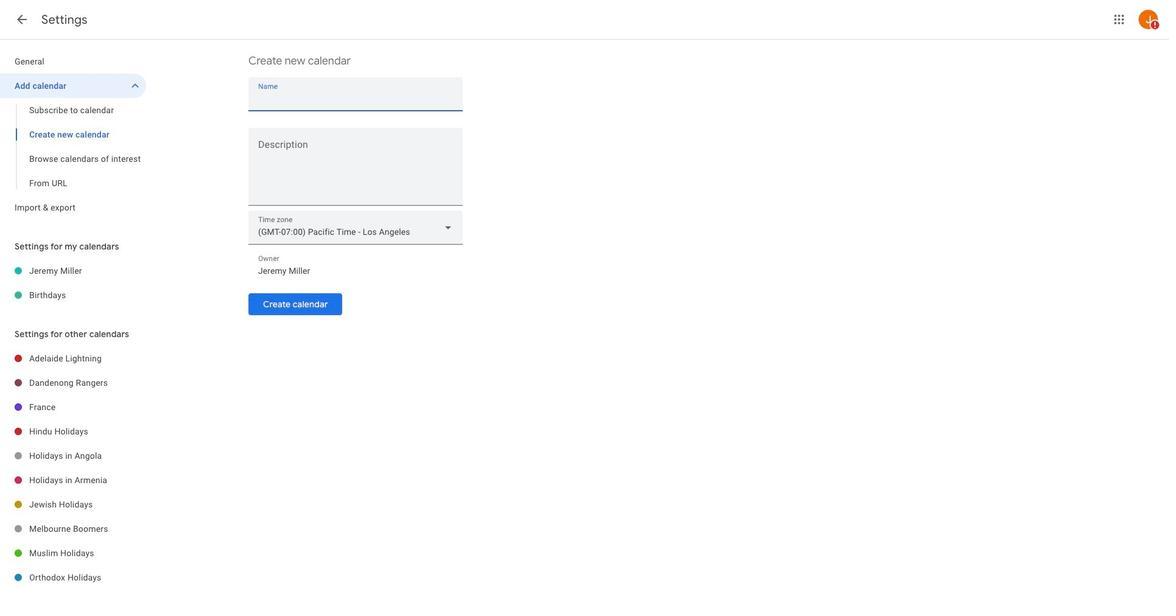 Task type: locate. For each thing, give the bounding box(es) containing it.
1 vertical spatial tree
[[0, 259, 146, 308]]

go back image
[[15, 12, 29, 27]]

group
[[0, 98, 146, 196]]

jeremy miller tree item
[[0, 259, 146, 283]]

0 vertical spatial tree
[[0, 49, 146, 220]]

None text field
[[258, 90, 453, 107], [249, 142, 463, 200], [258, 90, 453, 107], [249, 142, 463, 200]]

heading
[[41, 12, 88, 27]]

dandenong rangers tree item
[[0, 371, 146, 395]]

holidays in armenia tree item
[[0, 469, 146, 493]]

1 tree from the top
[[0, 49, 146, 220]]

None text field
[[258, 263, 453, 280]]

None field
[[249, 211, 463, 245]]

2 vertical spatial tree
[[0, 347, 146, 590]]

jewish holidays tree item
[[0, 493, 146, 517]]

hindu holidays tree item
[[0, 420, 146, 444]]

adelaide lightning tree item
[[0, 347, 146, 371]]

tree
[[0, 49, 146, 220], [0, 259, 146, 308], [0, 347, 146, 590]]

birthdays tree item
[[0, 283, 146, 308]]



Task type: describe. For each thing, give the bounding box(es) containing it.
muslim holidays tree item
[[0, 542, 146, 566]]

3 tree from the top
[[0, 347, 146, 590]]

holidays in angola tree item
[[0, 444, 146, 469]]

france tree item
[[0, 395, 146, 420]]

2 tree from the top
[[0, 259, 146, 308]]

orthodox holidays tree item
[[0, 566, 146, 590]]

melbourne boomers tree item
[[0, 517, 146, 542]]

add calendar tree item
[[0, 74, 146, 98]]



Task type: vqa. For each thing, say whether or not it's contained in the screenshot.
first tree from the bottom of the page
yes



